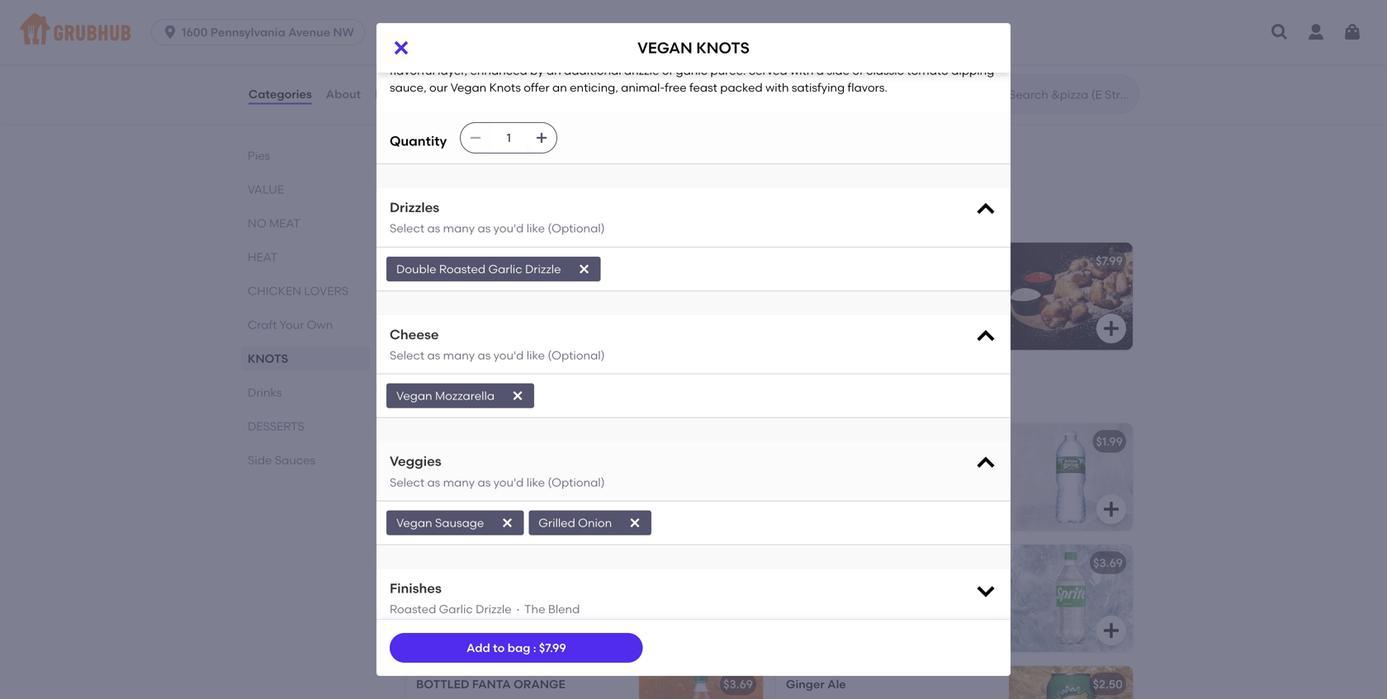 Task type: vqa. For each thing, say whether or not it's contained in the screenshot.
top 'an'
yes



Task type: describe. For each thing, give the bounding box(es) containing it.
0 vertical spatial own
[[496, 24, 536, 45]]

coupled
[[740, 30, 786, 44]]

avenue
[[288, 25, 330, 39]]

smartwater 1l image
[[639, 424, 763, 531]]

craft for craft your own pizza
[[416, 74, 456, 88]]

bottled spring water
[[787, 435, 931, 449]]

you'd for veggies
[[494, 476, 524, 490]]

welcome our vegan knots: an aromatic base of garlic puree is coupled with melty vegan mozzarella. it's complemented by the hearty notes of vegan sausage crumble and sweet grilled onions. 'the blend' adds a flavorful layer, enhanced by an additional drizzle of garlic puree. served with a side of classic tomato dipping sauce, our vegan knots offer an enticing, animal-free feast packed with satisfying flavors.
[[390, 30, 998, 94]]

knots
[[490, 80, 521, 94]]

bottled fanta orange image
[[639, 667, 763, 700]]

bottled coke
[[416, 556, 506, 570]]

and
[[741, 47, 763, 61]]

0 horizontal spatial your
[[280, 318, 304, 332]]

0 vertical spatial by
[[479, 47, 493, 61]]

by
[[526, 97, 541, 111]]

below
[[416, 114, 458, 128]]

tomato
[[907, 64, 949, 78]]

offer
[[524, 80, 550, 94]]

vegan inside button
[[416, 254, 458, 268]]

$2.50
[[1094, 678, 1124, 692]]

blend'
[[908, 47, 942, 61]]

cheese
[[390, 327, 439, 343]]

many for drizzles
[[443, 221, 475, 236]]

∙
[[515, 603, 522, 617]]

many inside the finishes roasted garlic drizzle ∙ the blend select as many as you'd like (optional)
[[443, 620, 475, 634]]

side
[[248, 454, 272, 468]]

side sauces
[[248, 454, 316, 468]]

add
[[480, 114, 505, 128]]

veggies
[[390, 454, 442, 470]]

garlic for double
[[489, 262, 523, 276]]

1600 pennsylvania avenue nw button
[[151, 19, 372, 45]]

(optional) for veggies
[[548, 476, 605, 490]]

drizzle for finishes
[[476, 603, 512, 617]]

reviews
[[375, 87, 421, 101]]

as down drizzles
[[428, 221, 441, 236]]

0 vertical spatial your
[[453, 24, 492, 45]]

bottled sprite
[[787, 556, 883, 570]]

vegan knots inside button
[[416, 254, 501, 268]]

0 horizontal spatial vegan
[[603, 47, 638, 61]]

categories button
[[248, 64, 313, 124]]

flavorful
[[390, 64, 435, 78]]

1 horizontal spatial craft
[[403, 24, 449, 45]]

sausage
[[435, 516, 484, 530]]

svg image inside main navigation navigation
[[1343, 22, 1363, 42]]

select for drizzles
[[390, 221, 425, 236]]

gnarlic knots image
[[1010, 243, 1133, 350]]

blend
[[548, 603, 580, 617]]

cheese select as many as you'd like (optional)
[[390, 327, 605, 363]]

craft for craft your own by clicking below to add or remove toppings
[[416, 97, 455, 111]]

vegan knots button
[[406, 243, 763, 350]]

like for drizzles
[[527, 221, 545, 236]]

side
[[827, 64, 850, 78]]

0 vertical spatial an
[[543, 30, 558, 44]]

:
[[534, 641, 537, 655]]

vegan mozzarella
[[397, 389, 495, 403]]

to
[[493, 641, 505, 655]]

lovers
[[304, 284, 349, 298]]

drizzles
[[390, 200, 440, 216]]

vegan left the "mozzarella" on the left bottom of the page
[[397, 389, 433, 403]]

drizzles select as many as you'd like (optional)
[[390, 200, 605, 236]]

the
[[496, 47, 514, 61]]

toppings
[[416, 131, 476, 145]]

chicken lovers
[[248, 284, 349, 298]]

grilled
[[801, 47, 836, 61]]

select for veggies
[[390, 476, 425, 490]]

pies
[[248, 149, 270, 163]]

$13.99
[[716, 74, 749, 88]]

to
[[460, 114, 477, 128]]

select for cheese
[[390, 349, 425, 363]]

$13.99 +
[[716, 74, 756, 88]]

2 vertical spatial with
[[766, 80, 789, 94]]

bottled for bottled sprite
[[787, 556, 840, 570]]

smartwater
[[416, 435, 498, 449]]

aromatic
[[560, 30, 612, 44]]

flavors.
[[848, 80, 888, 94]]

grilled onion
[[539, 516, 612, 530]]

1600
[[182, 25, 208, 39]]

vegan sausage
[[397, 516, 484, 530]]

you'd for cheese
[[494, 349, 524, 363]]

1 vertical spatial craft
[[248, 318, 277, 332]]

add to bag : $7.99
[[467, 641, 566, 655]]

fanta
[[472, 678, 511, 692]]

0 horizontal spatial own
[[307, 318, 333, 332]]

0 horizontal spatial a
[[817, 64, 824, 78]]

sauce,
[[390, 80, 427, 94]]

served
[[749, 64, 788, 78]]

base
[[615, 30, 643, 44]]

double roasted garlic drizzle
[[397, 262, 561, 276]]

$3.69 for bottled sprite
[[1094, 556, 1124, 570]]

vegan down layer,
[[451, 80, 487, 94]]

ginger ale image
[[1010, 667, 1133, 700]]

double
[[397, 262, 437, 276]]

Input item quantity number field
[[491, 123, 527, 153]]

$7.99 inside $7.99 button
[[1097, 254, 1124, 268]]

finishes roasted garlic drizzle ∙ the blend select as many as you'd like (optional)
[[390, 581, 605, 634]]

as up the double roasted garlic drizzle
[[478, 221, 491, 236]]

welcome
[[390, 30, 443, 44]]

of down sausage at the left of the page
[[662, 64, 673, 78]]

like for veggies
[[527, 476, 545, 490]]

reviews button
[[374, 64, 422, 124]]

veggies select as many as you'd like (optional)
[[390, 454, 605, 490]]

layer,
[[438, 64, 468, 78]]

vegan left sausage
[[397, 516, 433, 530]]

1 horizontal spatial a
[[976, 47, 984, 61]]

satisfying
[[792, 80, 845, 94]]

spring
[[843, 435, 887, 449]]

chicken
[[248, 284, 301, 298]]

additional
[[564, 64, 622, 78]]

pizza
[[528, 74, 562, 88]]

adds
[[945, 47, 973, 61]]

garlic for finishes
[[439, 603, 473, 617]]

$3.69 for bottled fanta orange
[[724, 678, 753, 692]]

categories
[[249, 87, 312, 101]]

Search &pizza (E Street) search field
[[1008, 87, 1134, 102]]

value
[[248, 183, 284, 197]]

1 vertical spatial an
[[547, 64, 561, 78]]

1l
[[500, 435, 512, 449]]



Task type: locate. For each thing, give the bounding box(es) containing it.
1 vertical spatial $7.99
[[539, 641, 566, 655]]

1 vertical spatial garlic
[[439, 603, 473, 617]]

4 like from the top
[[527, 620, 545, 634]]

like inside the finishes roasted garlic drizzle ∙ the blend select as many as you'd like (optional)
[[527, 620, 545, 634]]

many for cheese
[[443, 349, 475, 363]]

many inside cheese select as many as you'd like (optional)
[[443, 349, 475, 363]]

1 horizontal spatial own
[[496, 24, 536, 45]]

of
[[645, 30, 656, 44], [590, 47, 601, 61], [662, 64, 673, 78], [853, 64, 864, 78]]

our up complemented
[[446, 30, 464, 44]]

knots up puree.
[[697, 39, 750, 57]]

garlic up add
[[439, 603, 473, 617]]

you'd up the double roasted garlic drizzle
[[494, 221, 524, 236]]

with up the grilled
[[789, 30, 813, 44]]

an up hearty
[[543, 30, 558, 44]]

1 vertical spatial vegan knots
[[416, 254, 501, 268]]

drizzle
[[625, 64, 660, 78]]

onion
[[578, 516, 612, 530]]

vegan
[[467, 30, 503, 44], [451, 80, 487, 94], [397, 389, 433, 403], [397, 516, 433, 530]]

ale
[[828, 678, 847, 692]]

animal-
[[621, 80, 665, 94]]

with
[[789, 30, 813, 44], [791, 64, 814, 78], [766, 80, 789, 94]]

0 vertical spatial craft
[[416, 74, 456, 88]]

mozzarella.
[[887, 30, 951, 44]]

2 many from the top
[[443, 349, 475, 363]]

0 vertical spatial $7.99
[[1097, 254, 1124, 268]]

own
[[496, 24, 536, 45], [307, 318, 333, 332]]

sausage
[[641, 47, 689, 61]]

by
[[479, 47, 493, 61], [530, 64, 544, 78]]

melty
[[815, 30, 847, 44]]

bottled up finishes
[[416, 556, 470, 570]]

craft up below
[[416, 97, 455, 111]]

vegan up drizzle
[[638, 39, 693, 57]]

knots
[[697, 39, 750, 57], [403, 204, 466, 225], [461, 254, 501, 268], [248, 352, 288, 366]]

craft inside craft your own by clicking below to add or remove toppings
[[416, 97, 455, 111]]

by up offer
[[530, 64, 544, 78]]

add
[[467, 641, 491, 655]]

1 horizontal spatial your
[[453, 24, 492, 45]]

you'd inside the finishes roasted garlic drizzle ∙ the blend select as many as you'd like (optional)
[[494, 620, 524, 634]]

roasted right the double
[[439, 262, 486, 276]]

with up satisfying
[[791, 64, 814, 78]]

1 vertical spatial our
[[430, 80, 448, 94]]

1 vertical spatial your
[[280, 318, 304, 332]]

own for by
[[493, 97, 523, 111]]

roasted down finishes
[[390, 603, 436, 617]]

drizzle left ∙
[[476, 603, 512, 617]]

select down drizzles
[[390, 221, 425, 236]]

$3.69
[[724, 556, 753, 570], [1094, 556, 1124, 570], [724, 678, 753, 692]]

craft
[[416, 74, 456, 88], [416, 97, 455, 111]]

(optional) for cheese
[[548, 349, 605, 363]]

about
[[326, 87, 361, 101]]

like for cheese
[[527, 349, 545, 363]]

as up the "mozzarella" on the left bottom of the page
[[478, 349, 491, 363]]

0 horizontal spatial vegan
[[416, 254, 458, 268]]

like inside drizzles select as many as you'd like (optional)
[[527, 221, 545, 236]]

1 horizontal spatial vegan knots
[[638, 39, 750, 57]]

1 horizontal spatial drinks
[[403, 385, 458, 406]]

of up sausage at the left of the page
[[645, 30, 656, 44]]

0 vertical spatial a
[[976, 47, 984, 61]]

by left the on the left top of page
[[479, 47, 493, 61]]

0 horizontal spatial by
[[479, 47, 493, 61]]

smartwater 1l
[[416, 435, 512, 449]]

own down lovers
[[307, 318, 333, 332]]

puree.
[[711, 64, 746, 78]]

1 horizontal spatial roasted
[[439, 262, 486, 276]]

$7.99 button
[[777, 243, 1133, 350]]

2 like from the top
[[527, 349, 545, 363]]

1 vertical spatial roasted
[[390, 603, 436, 617]]

about button
[[325, 64, 362, 124]]

drinks up smartwater
[[403, 385, 458, 406]]

your
[[453, 24, 492, 45], [280, 318, 304, 332]]

many up sausage
[[443, 476, 475, 490]]

1 craft from the top
[[416, 74, 456, 88]]

3 you'd from the top
[[494, 476, 524, 490]]

drinks
[[403, 385, 458, 406], [248, 386, 282, 400]]

it's
[[953, 30, 969, 44]]

garlic up feast
[[676, 64, 708, 78]]

like inside veggies select as many as you'd like (optional)
[[527, 476, 545, 490]]

many inside veggies select as many as you'd like (optional)
[[443, 476, 475, 490]]

knots inside button
[[461, 254, 501, 268]]

1 horizontal spatial by
[[530, 64, 544, 78]]

a
[[976, 47, 984, 61], [817, 64, 824, 78]]

(optional) inside cheese select as many as you'd like (optional)
[[548, 349, 605, 363]]

0 vertical spatial craft
[[403, 24, 449, 45]]

as down finishes
[[428, 620, 441, 634]]

enticing,
[[570, 80, 619, 94]]

vegan
[[638, 39, 693, 57], [416, 254, 458, 268]]

your inside craft your own by clicking below to add or remove toppings
[[457, 97, 490, 111]]

svg image inside 1600 pennsylvania avenue nw button
[[162, 24, 179, 40]]

bottled coke image
[[639, 545, 763, 653]]

0 horizontal spatial garlic
[[439, 603, 473, 617]]

'the
[[881, 47, 905, 61]]

vegan up the on the left top of page
[[467, 30, 503, 44]]

0 vertical spatial vegan knots
[[638, 39, 750, 57]]

2 (optional) from the top
[[548, 349, 605, 363]]

as down smartwater 1l
[[478, 476, 491, 490]]

0 horizontal spatial drizzle
[[476, 603, 512, 617]]

with down served
[[766, 80, 789, 94]]

craft down chicken
[[248, 318, 277, 332]]

craft
[[403, 24, 449, 45], [248, 318, 277, 332]]

bottled left fanta
[[416, 678, 470, 692]]

4 (optional) from the top
[[548, 620, 605, 634]]

bottled spring water image
[[1010, 424, 1133, 531]]

0 vertical spatial garlic
[[659, 30, 691, 44]]

bottled for bottled spring water
[[787, 435, 840, 449]]

sprite
[[843, 556, 883, 570]]

you'd inside veggies select as many as you'd like (optional)
[[494, 476, 524, 490]]

your down chicken lovers
[[280, 318, 304, 332]]

1 like from the top
[[527, 221, 545, 236]]

3 many from the top
[[443, 476, 475, 490]]

(optional) inside drizzles select as many as you'd like (optional)
[[548, 221, 605, 236]]

vegan down base
[[603, 47, 638, 61]]

0 vertical spatial with
[[789, 30, 813, 44]]

knots down drizzles select as many as you'd like (optional)
[[461, 254, 501, 268]]

1 horizontal spatial garlic
[[489, 262, 523, 276]]

as down cheese
[[428, 349, 441, 363]]

0 horizontal spatial drinks
[[248, 386, 282, 400]]

many up add
[[443, 620, 475, 634]]

0 horizontal spatial $7.99
[[539, 641, 566, 655]]

own down 'knots'
[[493, 97, 523, 111]]

craft your own up layer,
[[403, 24, 536, 45]]

bottled for bottled fanta orange
[[416, 678, 470, 692]]

drizzle
[[525, 262, 561, 276], [476, 603, 512, 617]]

0 vertical spatial garlic
[[489, 262, 523, 276]]

of up additional
[[590, 47, 601, 61]]

drizzle for double
[[525, 262, 561, 276]]

0 horizontal spatial roasted
[[390, 603, 436, 617]]

select down finishes
[[390, 620, 425, 634]]

0 vertical spatial own
[[494, 74, 525, 88]]

craft your own by clicking below to add or remove toppings
[[416, 97, 601, 145]]

1 vertical spatial own
[[307, 318, 333, 332]]

knots up the double
[[403, 204, 466, 225]]

1 vertical spatial garlic
[[676, 64, 708, 78]]

1 vertical spatial vegan
[[603, 47, 638, 61]]

2 craft from the top
[[416, 97, 455, 111]]

dipping
[[952, 64, 995, 78]]

meat
[[269, 216, 300, 230]]

0 vertical spatial vegan
[[849, 30, 884, 44]]

select inside cheese select as many as you'd like (optional)
[[390, 349, 425, 363]]

the
[[525, 603, 546, 617]]

main navigation navigation
[[0, 0, 1388, 64]]

0 vertical spatial your
[[458, 74, 492, 88]]

remove
[[528, 114, 576, 128]]

0 vertical spatial our
[[446, 30, 464, 44]]

select
[[390, 221, 425, 236], [390, 349, 425, 363], [390, 476, 425, 490], [390, 620, 425, 634]]

own inside craft your own by clicking below to add or remove toppings
[[493, 97, 523, 111]]

drinks up desserts
[[248, 386, 282, 400]]

1 horizontal spatial vegan
[[638, 39, 693, 57]]

(optional) inside the finishes roasted garlic drizzle ∙ the blend select as many as you'd like (optional)
[[548, 620, 605, 634]]

garlic up sausage at the left of the page
[[659, 30, 691, 44]]

like inside cheese select as many as you'd like (optional)
[[527, 349, 545, 363]]

no
[[248, 216, 267, 230]]

many inside drizzles select as many as you'd like (optional)
[[443, 221, 475, 236]]

your for by
[[457, 97, 490, 111]]

many up the double roasted garlic drizzle
[[443, 221, 475, 236]]

desserts
[[248, 420, 305, 434]]

1 vertical spatial your
[[457, 97, 490, 111]]

pennsylvania
[[211, 25, 286, 39]]

4 you'd from the top
[[494, 620, 524, 634]]

heat
[[248, 250, 278, 264]]

select down cheese
[[390, 349, 425, 363]]

0 vertical spatial vegan
[[638, 39, 693, 57]]

1 many from the top
[[443, 221, 475, 236]]

you'd
[[494, 221, 524, 236], [494, 349, 524, 363], [494, 476, 524, 490], [494, 620, 524, 634]]

4 select from the top
[[390, 620, 425, 634]]

2 vertical spatial an
[[553, 80, 567, 94]]

$1.99
[[1097, 435, 1124, 449]]

1 vertical spatial with
[[791, 64, 814, 78]]

craft up complemented
[[403, 24, 449, 45]]

vegan knots image
[[639, 243, 763, 350]]

4 many from the top
[[443, 620, 475, 634]]

as up add
[[478, 620, 491, 634]]

craft your own pizza image
[[639, 63, 763, 170]]

1 vertical spatial vegan
[[416, 254, 458, 268]]

$7.99
[[1097, 254, 1124, 268], [539, 641, 566, 655]]

(optional) inside veggies select as many as you'd like (optional)
[[548, 476, 605, 490]]

an up clicking
[[553, 80, 567, 94]]

craft your own
[[403, 24, 536, 45], [248, 318, 333, 332]]

select inside drizzles select as many as you'd like (optional)
[[390, 221, 425, 236]]

is
[[729, 30, 738, 44]]

bag
[[508, 641, 531, 655]]

puree
[[694, 30, 727, 44]]

free
[[665, 80, 687, 94]]

+
[[749, 74, 756, 88]]

ginger ale
[[787, 678, 847, 692]]

bottled sprite image
[[1010, 545, 1133, 653]]

coke
[[472, 556, 506, 570]]

0 vertical spatial craft your own
[[403, 24, 536, 45]]

you'd inside drizzles select as many as you'd like (optional)
[[494, 221, 524, 236]]

sweet
[[766, 47, 799, 61]]

roasted inside the finishes roasted garlic drizzle ∙ the blend select as many as you'd like (optional)
[[390, 603, 436, 617]]

2 you'd from the top
[[494, 349, 524, 363]]

svg image
[[1271, 22, 1290, 42], [162, 24, 179, 40], [392, 38, 411, 58], [469, 131, 483, 145], [536, 131, 549, 145], [1102, 500, 1122, 520], [975, 580, 998, 603]]

0 horizontal spatial vegan knots
[[416, 254, 501, 268]]

1 horizontal spatial craft your own
[[403, 24, 536, 45]]

2 select from the top
[[390, 349, 425, 363]]

1 horizontal spatial vegan
[[849, 30, 884, 44]]

svg image
[[1343, 22, 1363, 42], [975, 198, 998, 221], [578, 263, 591, 276], [1102, 319, 1122, 339], [975, 325, 998, 349], [511, 390, 525, 403], [975, 453, 998, 476], [732, 500, 752, 520], [501, 517, 514, 530], [629, 517, 642, 530], [1102, 621, 1122, 641]]

3 select from the top
[[390, 476, 425, 490]]

an
[[543, 30, 558, 44], [547, 64, 561, 78], [553, 80, 567, 94]]

as down veggies
[[428, 476, 441, 490]]

select inside the finishes roasted garlic drizzle ∙ the blend select as many as you'd like (optional)
[[390, 620, 425, 634]]

select down veggies
[[390, 476, 425, 490]]

1 horizontal spatial $7.99
[[1097, 254, 1124, 268]]

1 vertical spatial own
[[493, 97, 523, 111]]

water
[[890, 435, 931, 449]]

craft down complemented
[[416, 74, 456, 88]]

notes
[[556, 47, 587, 61]]

or
[[508, 114, 525, 128]]

you'd inside cheese select as many as you'd like (optional)
[[494, 349, 524, 363]]

finishes
[[390, 581, 442, 597]]

1 vertical spatial by
[[530, 64, 544, 78]]

0 vertical spatial drizzle
[[525, 262, 561, 276]]

(optional) for drizzles
[[548, 221, 605, 236]]

1 horizontal spatial drizzle
[[525, 262, 561, 276]]

1 vertical spatial craft
[[416, 97, 455, 111]]

nw
[[333, 25, 354, 39]]

knots down chicken
[[248, 352, 288, 366]]

3 (optional) from the top
[[548, 476, 605, 490]]

an down the notes
[[547, 64, 561, 78]]

a up dipping
[[976, 47, 984, 61]]

roasted for finishes
[[390, 603, 436, 617]]

bottled
[[787, 435, 840, 449], [416, 556, 470, 570], [787, 556, 840, 570], [416, 678, 470, 692]]

you'd down 1l
[[494, 476, 524, 490]]

0 vertical spatial roasted
[[439, 262, 486, 276]]

craft your own down chicken lovers
[[248, 318, 333, 332]]

our down layer,
[[430, 80, 448, 94]]

bottled for bottled coke
[[416, 556, 470, 570]]

1 vertical spatial a
[[817, 64, 824, 78]]

mozzarella
[[435, 389, 495, 403]]

own down the on the left top of page
[[494, 74, 525, 88]]

vegan down drizzles
[[416, 254, 458, 268]]

own up the on the left top of page
[[496, 24, 536, 45]]

quantity
[[390, 133, 447, 149]]

0 horizontal spatial craft your own
[[248, 318, 333, 332]]

0 horizontal spatial craft
[[248, 318, 277, 332]]

many up the "mozzarella" on the left bottom of the page
[[443, 349, 475, 363]]

drizzle inside the finishes roasted garlic drizzle ∙ the blend select as many as you'd like (optional)
[[476, 603, 512, 617]]

your for pizza
[[458, 74, 492, 88]]

3 like from the top
[[527, 476, 545, 490]]

clicking
[[543, 97, 601, 111]]

1600 pennsylvania avenue nw
[[182, 25, 354, 39]]

garlic down drizzles select as many as you'd like (optional)
[[489, 262, 523, 276]]

1 you'd from the top
[[494, 221, 524, 236]]

bottled fanta orange
[[416, 678, 566, 692]]

drizzle down drizzles select as many as you'd like (optional)
[[525, 262, 561, 276]]

1 select from the top
[[390, 221, 425, 236]]

you'd up the "mozzarella" on the left bottom of the page
[[494, 349, 524, 363]]

you'd for drizzles
[[494, 221, 524, 236]]

1 vertical spatial drizzle
[[476, 603, 512, 617]]

garlic inside the finishes roasted garlic drizzle ∙ the blend select as many as you'd like (optional)
[[439, 603, 473, 617]]

1 (optional) from the top
[[548, 221, 605, 236]]

many for veggies
[[443, 476, 475, 490]]

1 vertical spatial craft your own
[[248, 318, 333, 332]]

you'd down ∙
[[494, 620, 524, 634]]

select inside veggies select as many as you'd like (optional)
[[390, 476, 425, 490]]

bottled left sprite
[[787, 556, 840, 570]]

own for pizza
[[494, 74, 525, 88]]

bottled left spring
[[787, 435, 840, 449]]

roasted for double
[[439, 262, 486, 276]]

vegan up onions.
[[849, 30, 884, 44]]

of down onions.
[[853, 64, 864, 78]]

your up layer,
[[453, 24, 492, 45]]

a down the grilled
[[817, 64, 824, 78]]



